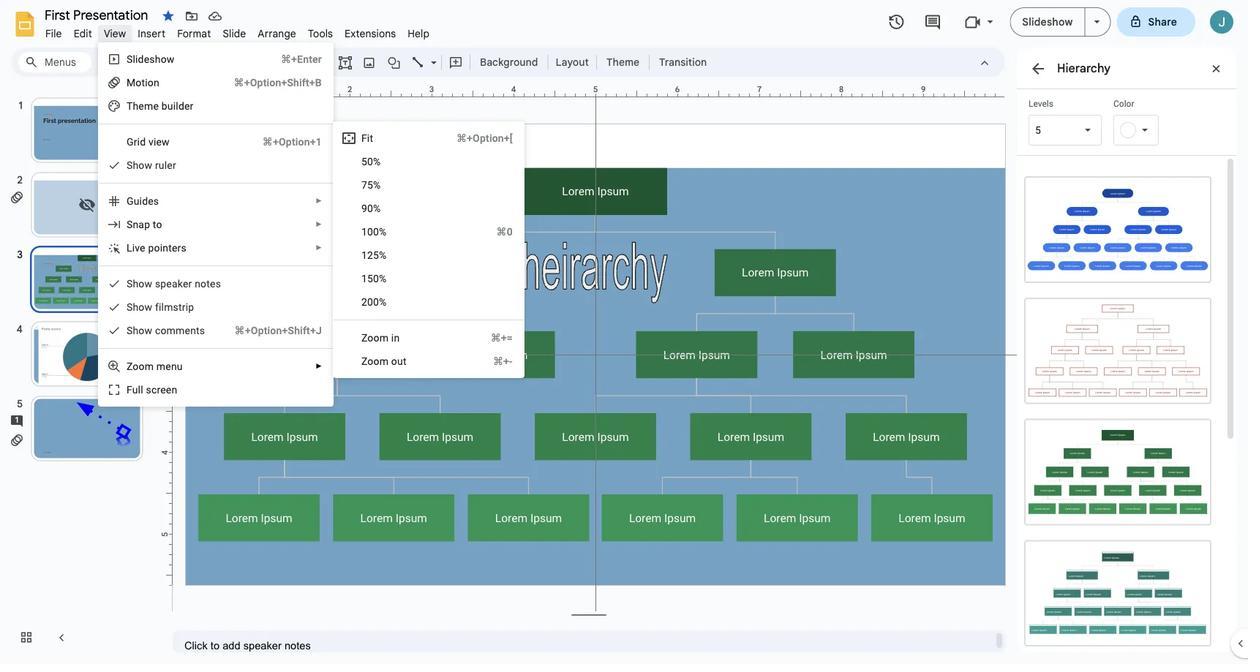 Task type: locate. For each thing, give the bounding box(es) containing it.
0 horizontal spatial f
[[127, 384, 132, 396]]

1 vertical spatial zoom
[[361, 355, 389, 367]]

menu bar containing file
[[40, 19, 436, 43]]

slideshow for slideshow p element
[[127, 53, 175, 65]]

show for show c omments
[[127, 325, 152, 337]]

extensions
[[345, 27, 396, 40]]

75% 2 element
[[361, 179, 385, 191]]

f left ll
[[127, 384, 132, 396]]

color
[[1114, 99, 1135, 109]]

to
[[153, 218, 162, 231]]

hierarchy section
[[1017, 48, 1237, 665]]

menu bar
[[40, 19, 436, 43]]

1 vertical spatial n
[[394, 332, 400, 344]]

0 vertical spatial f
[[361, 132, 367, 144]]

3 show from the top
[[127, 301, 152, 313]]

help menu item
[[402, 25, 436, 42]]

Team hierarchy with five levels with rectangles and left aligned titles. Accent color: #26a69a, close to green 11. radio
[[1017, 533, 1219, 654]]

5 down levels
[[1036, 124, 1041, 136]]

0 vertical spatial 5
[[1036, 124, 1041, 136]]

f it
[[361, 132, 373, 144]]

pointers
[[148, 242, 187, 254]]

12
[[361, 249, 373, 261]]

⌘+hyphen element
[[476, 354, 513, 369]]

shape image
[[386, 52, 403, 72]]

125% 5 element
[[361, 249, 391, 261]]

n
[[195, 278, 201, 290], [394, 332, 400, 344]]

z oom menu
[[127, 360, 183, 373]]

150% 6 element
[[361, 273, 391, 285]]

zoom out t element
[[361, 355, 411, 367]]

⌘0
[[497, 226, 513, 238]]

view menu item
[[98, 25, 132, 42]]

menu containing f
[[333, 121, 525, 378]]

1 horizontal spatial n
[[394, 332, 400, 344]]

0 vertical spatial n
[[195, 278, 201, 290]]

2 zoom from the top
[[361, 355, 389, 367]]

view
[[104, 27, 126, 40]]

menu bar banner
[[0, 0, 1249, 665]]

1 show from the top
[[127, 159, 152, 171]]

f
[[361, 132, 367, 144], [127, 384, 132, 396]]

show
[[127, 159, 152, 171], [127, 278, 152, 290], [127, 301, 152, 313], [127, 325, 152, 337]]

slide menu item
[[217, 25, 252, 42]]

4 ► from the top
[[315, 362, 323, 371]]

show up show f ilmstrip
[[127, 278, 152, 290]]

menu
[[93, 42, 334, 665], [333, 121, 525, 378]]

show left the r
[[127, 159, 152, 171]]

slideshow p element
[[127, 53, 179, 65]]

layout
[[556, 56, 589, 68]]

format menu item
[[171, 25, 217, 42]]

menu containing slideshow
[[93, 42, 334, 665]]

n right speaker
[[195, 278, 201, 290]]

presentation options image
[[1094, 20, 1100, 23]]

Rename text field
[[40, 6, 157, 23]]

1 horizontal spatial f
[[361, 132, 367, 144]]

zoom
[[361, 332, 389, 344], [361, 355, 389, 367]]

► left 12
[[315, 244, 323, 252]]

menu bar inside menu bar banner
[[40, 19, 436, 43]]

builder
[[162, 100, 194, 112]]

the
[[127, 100, 144, 112]]

0 vertical spatial zoom
[[361, 332, 389, 344]]

3 ► from the top
[[315, 244, 323, 252]]

ou
[[391, 355, 403, 367]]

omments
[[161, 325, 205, 337]]

share button
[[1117, 7, 1196, 37]]

► left 100%
[[315, 220, 323, 229]]

⌘+option+left bracket element
[[439, 131, 513, 146]]

slideshow
[[1023, 15, 1073, 28], [127, 53, 175, 65]]

90% 3 element
[[361, 202, 385, 214]]

view
[[149, 136, 170, 148]]

1 horizontal spatial 5
[[1036, 124, 1041, 136]]

n up ou
[[394, 332, 400, 344]]

2 show from the top
[[127, 278, 152, 290]]

1 vertical spatial f
[[127, 384, 132, 396]]

Team hierarchy with five levels with rounded rectangles. Accent color: #4285f4, close to cornflower blue. radio
[[1017, 169, 1219, 290]]

navigation inside hierarchy application
[[0, 83, 161, 665]]

12 5 %
[[361, 249, 387, 261]]

0 horizontal spatial 5
[[373, 249, 379, 261]]

100% 4 element
[[361, 226, 391, 238]]

snap to
[[127, 218, 162, 231]]

theme
[[607, 56, 640, 68]]

l ive pointers
[[127, 242, 187, 254]]

uler
[[159, 159, 176, 171]]

0 vertical spatial slideshow
[[1023, 15, 1073, 28]]

► for l ive pointers
[[315, 244, 323, 252]]

zoom left 'i' on the left of the page
[[361, 332, 389, 344]]

n for i
[[394, 332, 400, 344]]

option group
[[1017, 156, 1225, 665]]

layout button
[[551, 51, 593, 73]]

show for show speaker n otes
[[127, 278, 152, 290]]

f up 50%
[[361, 132, 367, 144]]

5
[[1036, 124, 1041, 136], [373, 249, 379, 261]]

0 horizontal spatial n
[[195, 278, 201, 290]]

slideshow up motion a element
[[127, 53, 175, 65]]

zoom left ou
[[361, 355, 389, 367]]

transition
[[659, 56, 707, 68]]

oom
[[133, 360, 154, 373]]

f for u
[[127, 384, 132, 396]]

1 ► from the top
[[315, 197, 323, 205]]

► for es
[[315, 197, 323, 205]]

75%
[[361, 179, 381, 191]]

share
[[1149, 15, 1178, 28]]

rid
[[134, 136, 146, 148]]

⌘+option+shift+b
[[234, 76, 322, 89]]

transition button
[[653, 51, 714, 73]]

⌘0 element
[[479, 225, 513, 239]]

4 show from the top
[[127, 325, 152, 337]]

90%
[[361, 202, 381, 214]]

1 vertical spatial slideshow
[[127, 53, 175, 65]]

Star checkbox
[[158, 6, 179, 26]]

0 horizontal spatial slideshow
[[127, 53, 175, 65]]

g
[[127, 136, 134, 148]]

%
[[379, 249, 387, 261]]

Team hierarchy with five levels with outline on rectangles. Accent color: #db4437, close to light red berry 1. radio
[[1017, 290, 1219, 412]]

full screen u element
[[127, 384, 182, 396]]

⌘+option+[
[[457, 132, 513, 144]]

1 horizontal spatial slideshow
[[1023, 15, 1073, 28]]

motion
[[127, 76, 160, 89]]

extensions menu item
[[339, 25, 402, 42]]

50%
[[361, 156, 381, 168]]

slideshow inside slideshow button
[[1023, 15, 1073, 28]]

navigation
[[0, 83, 161, 665]]

►
[[315, 197, 323, 205], [315, 220, 323, 229], [315, 244, 323, 252], [315, 362, 323, 371]]

show left c
[[127, 325, 152, 337]]

theme builder m element
[[127, 100, 198, 112]]

⌘+enter element
[[263, 52, 322, 67]]

slideshow left presentation options icon
[[1023, 15, 1073, 28]]

5 down 100% 4 element
[[373, 249, 379, 261]]

► left 90%
[[315, 197, 323, 205]]

f for it
[[361, 132, 367, 144]]

1 zoom from the top
[[361, 332, 389, 344]]

show left f
[[127, 301, 152, 313]]

background button
[[474, 51, 545, 73]]

► down ⌘+option+shift+j on the left
[[315, 362, 323, 371]]

edit
[[74, 27, 92, 40]]

150%
[[361, 273, 387, 285]]



Task type: vqa. For each thing, say whether or not it's contained in the screenshot.
offline
no



Task type: describe. For each thing, give the bounding box(es) containing it.
show for show r uler
[[127, 159, 152, 171]]

arrange
[[258, 27, 296, 40]]

edit menu item
[[68, 25, 98, 42]]

insert
[[138, 27, 166, 40]]

⌘+equals element
[[473, 331, 513, 345]]

5 inside levels list box
[[1036, 124, 1041, 136]]

200%
[[361, 296, 387, 308]]

t
[[403, 355, 407, 367]]

snap
[[127, 218, 150, 231]]

m
[[144, 100, 153, 112]]

ll
[[138, 384, 143, 396]]

f u ll screen
[[127, 384, 177, 396]]

Menus field
[[18, 52, 91, 72]]

50% 1 element
[[361, 156, 385, 168]]

show comments c element
[[127, 325, 210, 337]]

main toolbar
[[91, 51, 714, 73]]

⌘+option+shift+b element
[[216, 75, 322, 90]]

insert image image
[[361, 52, 378, 72]]

e
[[153, 100, 159, 112]]

slide
[[223, 27, 246, 40]]

l
[[127, 242, 132, 254]]

gui
[[127, 195, 142, 207]]

2 ► from the top
[[315, 220, 323, 229]]

⌘+option+1
[[263, 136, 322, 148]]

menu
[[156, 360, 183, 373]]

Team hierarchy with five levels with rectangles. Accent color: #0f9d58, close to green 11. radio
[[1017, 412, 1219, 533]]

g rid view
[[127, 136, 170, 148]]

speaker
[[155, 278, 192, 290]]

zoom i n
[[361, 332, 400, 344]]

show speaker notes n element
[[127, 278, 225, 290]]

z
[[127, 360, 133, 373]]

grid view g element
[[127, 136, 174, 148]]

format
[[177, 27, 211, 40]]

gui d es
[[127, 195, 159, 207]]

file
[[45, 27, 62, 40]]

arrange menu item
[[252, 25, 302, 42]]

guides d element
[[127, 195, 163, 207]]

zoom ou t
[[361, 355, 407, 367]]

levels list box
[[1029, 98, 1102, 146]]

live pointers l element
[[127, 242, 191, 254]]

show for show f ilmstrip
[[127, 301, 152, 313]]

option group inside 'hierarchy' section
[[1017, 156, 1225, 665]]

screen
[[146, 384, 177, 396]]

n for n
[[195, 278, 201, 290]]

⌘+option+shift+j element
[[217, 323, 322, 338]]

show ruler r element
[[127, 159, 181, 171]]

⌘+=
[[491, 332, 513, 344]]

f
[[155, 301, 159, 313]]

help
[[408, 27, 430, 40]]

⌘+option+shift+j
[[235, 325, 322, 337]]

i
[[391, 332, 394, 344]]

tools
[[308, 27, 333, 40]]

snap to x element
[[127, 218, 167, 231]]

⌘+-
[[493, 355, 513, 367]]

slideshow button
[[1010, 7, 1086, 37]]

tools menu item
[[302, 25, 339, 42]]

levels
[[1029, 99, 1054, 109]]

background
[[480, 56, 538, 68]]

color button
[[1114, 98, 1187, 146]]

⌘+enter
[[281, 53, 322, 65]]

show f ilmstrip
[[127, 301, 194, 313]]

file menu item
[[40, 25, 68, 42]]

zoom for zoom ou t
[[361, 355, 389, 367]]

ilmstrip
[[159, 301, 194, 313]]

slideshow for slideshow button
[[1023, 15, 1073, 28]]

theme button
[[600, 51, 646, 73]]

show speaker n otes
[[127, 278, 221, 290]]

⌘+option+1 element
[[245, 135, 322, 149]]

es
[[148, 195, 159, 207]]

d
[[142, 195, 148, 207]]

100%
[[361, 226, 387, 238]]

200% 7 element
[[361, 296, 391, 308]]

c
[[155, 325, 161, 337]]

show c omments
[[127, 325, 205, 337]]

the m e builder
[[127, 100, 194, 112]]

show r uler
[[127, 159, 176, 171]]

hierarchy application
[[0, 0, 1249, 665]]

zoom for zoom i n
[[361, 332, 389, 344]]

1 vertical spatial 5
[[373, 249, 379, 261]]

insert menu item
[[132, 25, 171, 42]]

fit f element
[[361, 132, 378, 144]]

u
[[132, 384, 138, 396]]

it
[[367, 132, 373, 144]]

motion a element
[[127, 76, 164, 89]]

zoom menu z element
[[127, 360, 187, 373]]

r
[[155, 159, 159, 171]]

ive
[[132, 242, 145, 254]]

hierarchy
[[1058, 61, 1111, 75]]

zoom in i element
[[361, 332, 404, 344]]

show filmstrip f element
[[127, 301, 199, 313]]

otes
[[201, 278, 221, 290]]

► for z oom menu
[[315, 362, 323, 371]]



